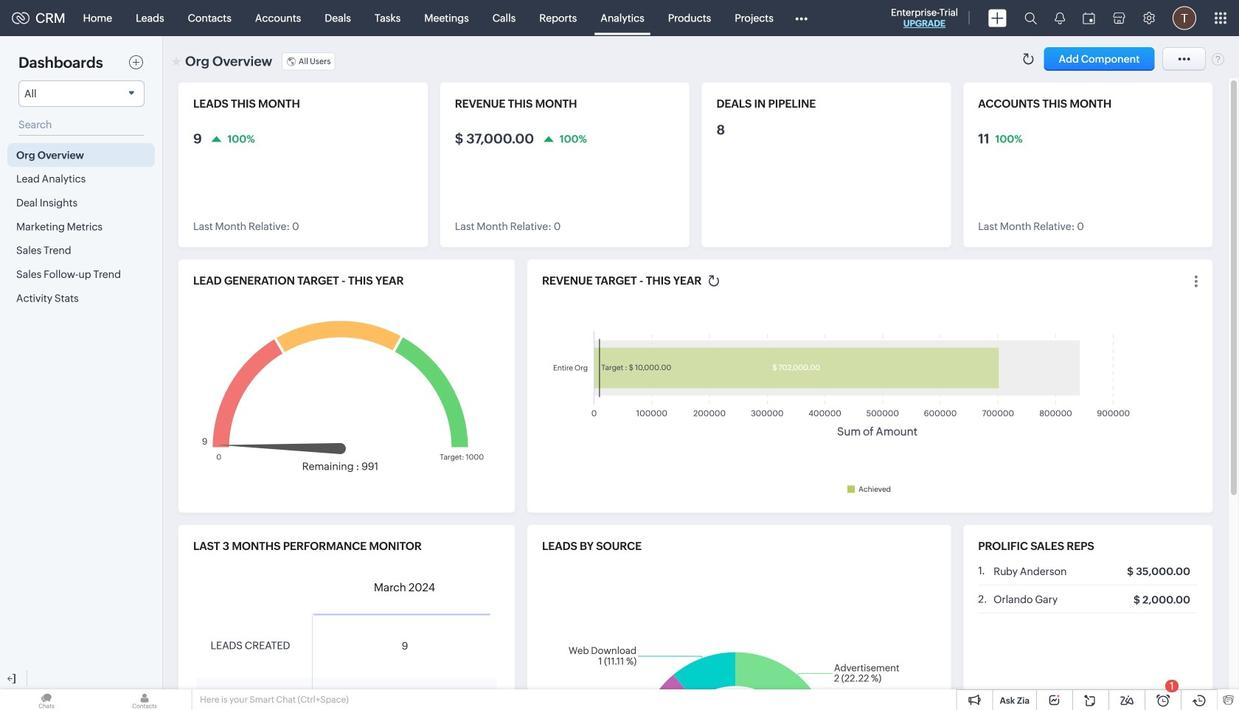 Task type: describe. For each thing, give the bounding box(es) containing it.
chats image
[[0, 690, 93, 710]]

search element
[[1016, 0, 1046, 36]]

logo image
[[12, 12, 30, 24]]

search image
[[1024, 12, 1037, 24]]

create menu element
[[979, 0, 1016, 36]]

create menu image
[[988, 9, 1007, 27]]

contacts image
[[98, 690, 191, 710]]

profile element
[[1164, 0, 1205, 36]]

calendar image
[[1083, 12, 1095, 24]]

signals element
[[1046, 0, 1074, 36]]

Search text field
[[18, 114, 144, 136]]



Task type: locate. For each thing, give the bounding box(es) containing it.
None field
[[18, 80, 145, 107]]

None button
[[1044, 47, 1154, 71]]

profile image
[[1173, 6, 1196, 30]]

help image
[[1212, 52, 1224, 66]]

Other Modules field
[[785, 6, 817, 30]]

signals image
[[1055, 12, 1065, 24]]



Task type: vqa. For each thing, say whether or not it's contained in the screenshot.
button
yes



